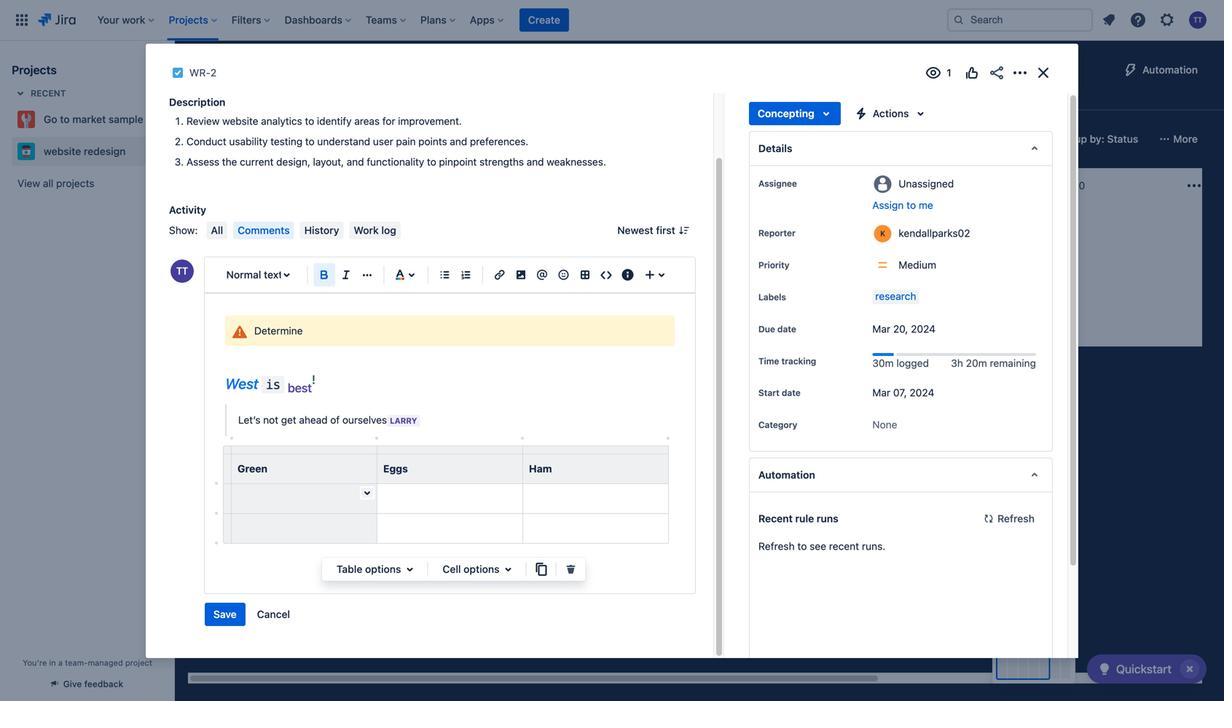 Task type: vqa. For each thing, say whether or not it's contained in the screenshot.
the Customer
no



Task type: locate. For each thing, give the bounding box(es) containing it.
tab list
[[184, 85, 973, 111]]

group
[[205, 604, 299, 627]]

2 down 20 mar
[[653, 286, 658, 297]]

task image left wr-1 link
[[206, 248, 217, 259]]

green
[[238, 463, 268, 475]]

link image
[[491, 266, 509, 284]]

date right start
[[782, 388, 801, 398]]

0 horizontal spatial 1
[[242, 248, 246, 259]]

vote options: no one has voted for this issue yet. image
[[964, 64, 981, 82]]

view all projects
[[17, 177, 94, 189]]

table options button
[[328, 561, 422, 579]]

0 horizontal spatial wr-2 link
[[189, 64, 217, 82]]

wr-2 for bottommost wr-2 link
[[634, 286, 658, 297]]

italic ⌘i image
[[337, 266, 355, 284]]

projects
[[56, 177, 94, 189]]

options inside 'dropdown button'
[[365, 564, 401, 576]]

current
[[240, 156, 274, 168]]

mar right 20
[[644, 268, 663, 277]]

let's
[[238, 414, 261, 426]]

2 options from the left
[[464, 564, 500, 576]]

1 expand dropdown menu image from the left
[[401, 561, 419, 579]]

1 vertical spatial wr-2
[[634, 286, 658, 297]]

0 horizontal spatial expand dropdown menu image
[[401, 561, 419, 579]]

mar left 20,
[[873, 323, 891, 335]]

analyze
[[617, 218, 654, 230]]

determine
[[254, 325, 303, 337]]

1 horizontal spatial wr-2 link
[[634, 285, 658, 298]]

2024 right 20,
[[911, 323, 936, 335]]

labels
[[759, 292, 786, 302]]

review website analytics to identify areas for improvement.
[[187, 115, 462, 127]]

wr-2 link down 20 mar
[[634, 285, 658, 298]]

work
[[354, 224, 379, 236]]

tab list containing summary
[[184, 85, 973, 111]]

unassigned
[[899, 178, 954, 190]]

website redesign link
[[12, 137, 157, 166]]

sample
[[109, 113, 143, 125]]

2 task image from the left
[[411, 248, 423, 259]]

group containing save
[[205, 604, 299, 627]]

wr- up the normal
[[223, 248, 242, 259]]

logged
[[897, 357, 929, 370]]

0 vertical spatial 2024
[[911, 323, 936, 335]]

2 up summary
[[211, 67, 217, 79]]

assign
[[873, 199, 904, 211]]

automation inside button
[[1143, 64, 1198, 76]]

6
[[447, 248, 453, 259]]

assign to me button
[[873, 198, 1038, 213]]

time tracking
[[759, 356, 816, 367]]

concepting
[[758, 108, 815, 120]]

automation element
[[749, 458, 1053, 493]]

wr-2 up summary
[[189, 67, 217, 79]]

1 horizontal spatial wr-2
[[634, 286, 658, 297]]

jira image
[[38, 11, 76, 29], [38, 11, 76, 29]]

1 horizontal spatial 2
[[653, 286, 658, 297]]

table options
[[337, 564, 401, 576]]

you're
[[23, 659, 47, 668]]

1 horizontal spatial 1
[[869, 180, 874, 192]]

and down conduct usability testing to understand user pain points and preferences.
[[347, 156, 364, 168]]

menu bar containing all
[[204, 222, 404, 239]]

reporter
[[759, 228, 796, 238]]

give feedback button
[[43, 673, 132, 696]]

and up pinpoint
[[450, 136, 467, 148]]

testing
[[1037, 181, 1073, 191]]

wr- up bullet list ⌘⇧8 image
[[429, 248, 447, 259]]

0 vertical spatial website
[[222, 115, 258, 127]]

1 options from the left
[[365, 564, 401, 576]]

current
[[656, 218, 692, 230]]

0 horizontal spatial website
[[44, 145, 81, 157]]

Comment - Main content area, start typing to enter text. text field
[[217, 316, 676, 574]]

1 horizontal spatial task image
[[617, 286, 628, 297]]

create button for analyze current website
[[608, 314, 797, 337]]

options inside popup button
[[464, 564, 500, 576]]

history
[[304, 224, 339, 236]]

website inside west dialog
[[222, 115, 258, 127]]

research link
[[873, 290, 919, 305]]

text
[[264, 269, 282, 281]]

1 horizontal spatial expand dropdown menu image
[[500, 561, 517, 579]]

summary link
[[192, 85, 244, 111]]

1 task image from the left
[[206, 248, 217, 259]]

0 vertical spatial date
[[778, 324, 796, 335]]

create
[[528, 14, 560, 26], [1042, 215, 1074, 227], [220, 282, 252, 294], [426, 282, 458, 294], [631, 320, 663, 332], [837, 326, 869, 338]]

reports
[[746, 91, 783, 103]]

wr-2 down 20 mar
[[634, 286, 658, 297]]

website up view all projects
[[44, 145, 81, 157]]

due date: 20 march 2024 image
[[620, 267, 631, 278], [620, 267, 631, 278]]

close image
[[1035, 64, 1052, 82]]

dismiss quickstart image
[[1179, 658, 1202, 681]]

task image up description
[[172, 67, 184, 79]]

2 vertical spatial mar
[[873, 387, 891, 399]]

in
[[49, 659, 56, 668]]

view
[[17, 177, 40, 189]]

2 for bottommost wr-2 link
[[653, 286, 658, 297]]

start
[[759, 388, 780, 398]]

expand dropdown menu image for table options
[[401, 561, 419, 579]]

create button
[[520, 8, 569, 32], [1019, 209, 1208, 232], [197, 276, 386, 300], [402, 276, 592, 300], [608, 314, 797, 337], [813, 321, 1003, 344]]

task image
[[206, 248, 217, 259], [411, 248, 423, 259]]

1 up the normal
[[242, 248, 246, 259]]

1 horizontal spatial website
[[222, 115, 258, 127]]

30m
[[873, 357, 894, 370]]

date right due
[[778, 324, 796, 335]]

managed
[[88, 659, 123, 668]]

remove image
[[562, 561, 580, 579]]

automation down category
[[759, 469, 815, 481]]

wr-2 link up summary
[[189, 64, 217, 82]]

task image for wr-1
[[206, 248, 217, 259]]

newest first button
[[609, 222, 696, 239]]

1 horizontal spatial automation
[[1143, 64, 1198, 76]]

options right 'cell'
[[464, 564, 500, 576]]

wr- for top wr-2 link
[[189, 67, 211, 79]]

0 horizontal spatial and
[[347, 156, 364, 168]]

task image
[[172, 67, 184, 79], [617, 286, 628, 297]]

0 vertical spatial task image
[[172, 67, 184, 79]]

ham
[[529, 463, 552, 475]]

0 horizontal spatial wr-2
[[189, 67, 217, 79]]

and
[[450, 136, 467, 148], [347, 156, 364, 168], [527, 156, 544, 168]]

medium image
[[568, 248, 580, 259]]

1 horizontal spatial task image
[[411, 248, 423, 259]]

more formatting image
[[359, 266, 376, 284]]

team-
[[65, 659, 88, 668]]

0 horizontal spatial options
[[365, 564, 401, 576]]

assess the current design, layout, and functionality to pinpoint strengths and weaknesses.
[[187, 156, 606, 168]]

0 horizontal spatial automation
[[759, 469, 815, 481]]

options right table
[[365, 564, 401, 576]]

task image down info panel icon
[[617, 286, 628, 297]]

numbered list ⌘⇧7 image
[[457, 266, 475, 284]]

wr-2 inside west dialog
[[189, 67, 217, 79]]

improvement.
[[398, 115, 462, 127]]

all button
[[207, 222, 227, 239]]

create button inside primary element
[[520, 8, 569, 32]]

mar for mar 20, 2024
[[873, 323, 891, 335]]

add people image
[[375, 130, 392, 148]]

1 vertical spatial 2
[[653, 286, 658, 297]]

0 vertical spatial wr-2
[[189, 67, 217, 79]]

task image left wr-6 link
[[411, 248, 423, 259]]

pinpoint
[[439, 156, 477, 168]]

automation right automation image
[[1143, 64, 1198, 76]]

07,
[[894, 387, 907, 399]]

wr- inside west dialog
[[189, 67, 211, 79]]

to inside the assign to me button
[[907, 199, 916, 211]]

2024 right 07,
[[910, 387, 935, 399]]

expand dropdown menu image left 'cell'
[[401, 561, 419, 579]]

details
[[759, 142, 793, 155]]

0 horizontal spatial task image
[[206, 248, 217, 259]]

to left me
[[907, 199, 916, 211]]

expand dropdown menu image left 'copy' icon on the bottom left of page
[[500, 561, 517, 579]]

0 vertical spatial 1
[[869, 180, 874, 192]]

bold ⌘b image
[[316, 266, 333, 284]]

medium image
[[774, 286, 786, 297]]

website up 'search board' text field
[[222, 115, 258, 127]]

actions button
[[847, 102, 935, 125]]

conduct
[[187, 136, 226, 148]]

mar left 07,
[[873, 387, 891, 399]]

0 vertical spatial 2
[[211, 67, 217, 79]]

1 vertical spatial date
[[782, 388, 801, 398]]

1 vertical spatial task image
[[617, 286, 628, 297]]

cell options
[[443, 564, 500, 576]]

1 horizontal spatial and
[[450, 136, 467, 148]]

date for due date
[[778, 324, 796, 335]]

options for table options
[[365, 564, 401, 576]]

kendallparks02
[[899, 227, 970, 239]]

to inside go to market sample link
[[60, 113, 70, 125]]

tracking
[[782, 356, 816, 367]]

to left the identify
[[305, 115, 314, 127]]

emoji image
[[555, 266, 572, 284]]

normal
[[226, 269, 261, 281]]

history button
[[300, 222, 344, 239]]

0 horizontal spatial task image
[[172, 67, 184, 79]]

0 vertical spatial automation
[[1143, 64, 1198, 76]]

recent
[[31, 88, 66, 98]]

search image
[[953, 14, 965, 26]]

wr-2 link
[[189, 64, 217, 82], [634, 285, 658, 298]]

1 vertical spatial mar
[[873, 323, 891, 335]]

1 horizontal spatial options
[[464, 564, 500, 576]]

to right go
[[60, 113, 70, 125]]

2 inside west dialog
[[211, 67, 217, 79]]

wr- down due date: 20 march 2024 element
[[634, 286, 653, 297]]

1 vertical spatial 2024
[[910, 387, 935, 399]]

wr- left copy link to issue image
[[189, 67, 211, 79]]

1 vertical spatial website
[[44, 145, 81, 157]]

website
[[222, 115, 258, 127], [44, 145, 81, 157]]

1 vertical spatial automation
[[759, 469, 815, 481]]

1 up assign
[[869, 180, 874, 192]]

let's not get ahead of ourselves larry
[[238, 414, 417, 426]]

2 expand dropdown menu image from the left
[[500, 561, 517, 579]]

user
[[373, 136, 393, 148]]

expand dropdown menu image
[[401, 561, 419, 579], [500, 561, 517, 579]]

1 vertical spatial 1
[[242, 248, 246, 259]]

0 horizontal spatial 2
[[211, 67, 217, 79]]

menu bar
[[204, 222, 404, 239]]

log
[[381, 224, 396, 236]]

and right strengths
[[527, 156, 544, 168]]



Task type: describe. For each thing, give the bounding box(es) containing it.
code snippet image
[[598, 266, 615, 284]]

high image
[[363, 248, 375, 259]]

all
[[211, 224, 223, 236]]

mention image
[[534, 266, 551, 284]]

ourselves
[[343, 414, 387, 426]]

medium
[[899, 259, 937, 271]]

analyze current website
[[617, 218, 733, 230]]

automation inside 'element'
[[759, 469, 815, 481]]

expand dropdown menu image for cell options
[[500, 561, 517, 579]]

date for start date
[[782, 388, 801, 398]]

0 vertical spatial wr-2 link
[[189, 64, 217, 82]]

table image
[[576, 266, 594, 284]]

weaknesses.
[[547, 156, 606, 168]]

all
[[43, 177, 53, 189]]

is
[[265, 378, 281, 393]]

normal text
[[226, 269, 282, 281]]

layout,
[[313, 156, 344, 168]]

normal text button
[[219, 259, 301, 291]]

none
[[873, 419, 898, 431]]

2 for top wr-2 link
[[211, 67, 217, 79]]

to right testing
[[305, 136, 315, 148]]

assign to me
[[873, 199, 933, 211]]

activity
[[169, 204, 206, 216]]

review
[[187, 115, 220, 127]]

create banner
[[0, 0, 1224, 41]]

research
[[876, 290, 917, 302]]

0
[[1079, 180, 1085, 192]]

3h
[[951, 357, 963, 370]]

menu bar inside west dialog
[[204, 222, 404, 239]]

2 horizontal spatial and
[[527, 156, 544, 168]]

create button for define goals
[[197, 276, 386, 300]]

pain
[[396, 136, 416, 148]]

wr- for wr-6 link
[[429, 248, 447, 259]]

task image for wr-6
[[411, 248, 423, 259]]

ahead
[[299, 414, 328, 426]]

assess
[[187, 156, 219, 168]]

wr-1 link
[[223, 247, 246, 260]]

priority
[[759, 260, 790, 270]]

bullet list ⌘⇧8 image
[[436, 266, 454, 284]]

wr-6 link
[[429, 247, 453, 260]]

automation button
[[1117, 58, 1207, 82]]

remaining
[[990, 357, 1036, 370]]

for
[[383, 115, 395, 127]]

go to market sample link
[[12, 105, 157, 134]]

table
[[337, 564, 363, 576]]

mar 07, 2024
[[873, 387, 935, 399]]

larry
[[390, 417, 417, 426]]

a
[[58, 659, 63, 668]]

save
[[214, 609, 237, 621]]

create inside primary element
[[528, 14, 560, 26]]

actions
[[873, 108, 909, 120]]

panel warning image
[[231, 324, 249, 341]]

project
[[125, 659, 152, 668]]

get
[[281, 414, 296, 426]]

Search field
[[947, 8, 1093, 32]]

best
[[288, 381, 312, 395]]

reports link
[[743, 85, 786, 111]]

preferences.
[[470, 136, 529, 148]]

more information about this user image
[[874, 225, 892, 243]]

actions image
[[1012, 64, 1029, 82]]

projects
[[12, 63, 57, 77]]

goals
[[238, 218, 263, 230]]

group inside west dialog
[[205, 604, 299, 627]]

20 mar
[[631, 268, 663, 277]]

wr- for wr-1 link
[[223, 248, 242, 259]]

summary
[[195, 91, 241, 103]]

west is best !
[[225, 373, 315, 395]]

options for cell options
[[464, 564, 500, 576]]

give feedback
[[63, 680, 123, 690]]

the
[[222, 156, 237, 168]]

wr- for bottommost wr-2 link
[[634, 286, 653, 297]]

30m logged
[[873, 357, 929, 370]]

not
[[263, 414, 278, 426]]

due date
[[759, 324, 796, 335]]

wr-1
[[223, 248, 246, 259]]

conduct usability testing to understand user pain points and preferences.
[[187, 136, 529, 148]]

2024 for mar 20, 2024
[[911, 323, 936, 335]]

!
[[312, 373, 315, 387]]

1 vertical spatial wr-2 link
[[634, 285, 658, 298]]

details element
[[749, 131, 1053, 166]]

add image, video, or file image
[[512, 266, 530, 284]]

analytics
[[261, 115, 302, 127]]

check image
[[1096, 661, 1114, 679]]

show subtasks image
[[858, 286, 875, 303]]

quickstart
[[1116, 663, 1172, 677]]

give
[[63, 680, 82, 690]]

cell
[[443, 564, 461, 576]]

west
[[225, 375, 258, 393]]

issues
[[698, 91, 728, 103]]

collapse recent projects image
[[12, 85, 29, 102]]

20
[[631, 268, 642, 277]]

define
[[206, 218, 235, 230]]

work log button
[[349, 222, 401, 239]]

copy link to issue image
[[214, 66, 225, 78]]

work log
[[354, 224, 396, 236]]

Search board text field
[[194, 129, 305, 149]]

go
[[44, 113, 57, 125]]

create button for testing
[[1019, 209, 1208, 232]]

due date: 20 march 2024 element
[[620, 267, 663, 278]]

mar for mar 07, 2024
[[873, 387, 891, 399]]

to down points
[[427, 156, 436, 168]]

cancel
[[257, 609, 290, 621]]

create button for prototyping
[[813, 321, 1003, 344]]

0 vertical spatial mar
[[644, 268, 663, 277]]

wr-2 for top wr-2 link
[[189, 67, 217, 79]]

identify
[[317, 115, 352, 127]]

prototyping
[[822, 218, 877, 230]]

strengths
[[480, 156, 524, 168]]

show:
[[169, 224, 198, 236]]

primary element
[[9, 0, 936, 40]]

save button
[[205, 604, 245, 627]]

points
[[419, 136, 447, 148]]

automation image
[[1122, 61, 1140, 79]]

cell options button
[[434, 561, 520, 579]]

copy image
[[532, 561, 550, 579]]

mar 20, 2024
[[873, 323, 936, 335]]

market
[[72, 113, 106, 125]]

me
[[919, 199, 933, 211]]

testing 0
[[1037, 180, 1085, 192]]

first
[[656, 224, 676, 236]]

website
[[695, 218, 733, 230]]

start date
[[759, 388, 801, 398]]

category
[[759, 420, 798, 430]]

assignee
[[759, 179, 797, 189]]

understand
[[317, 136, 370, 148]]

comments
[[238, 224, 290, 236]]

west dialog
[[146, 23, 1079, 702]]

info panel image
[[619, 266, 636, 284]]

2024 for mar 07, 2024
[[910, 387, 935, 399]]



